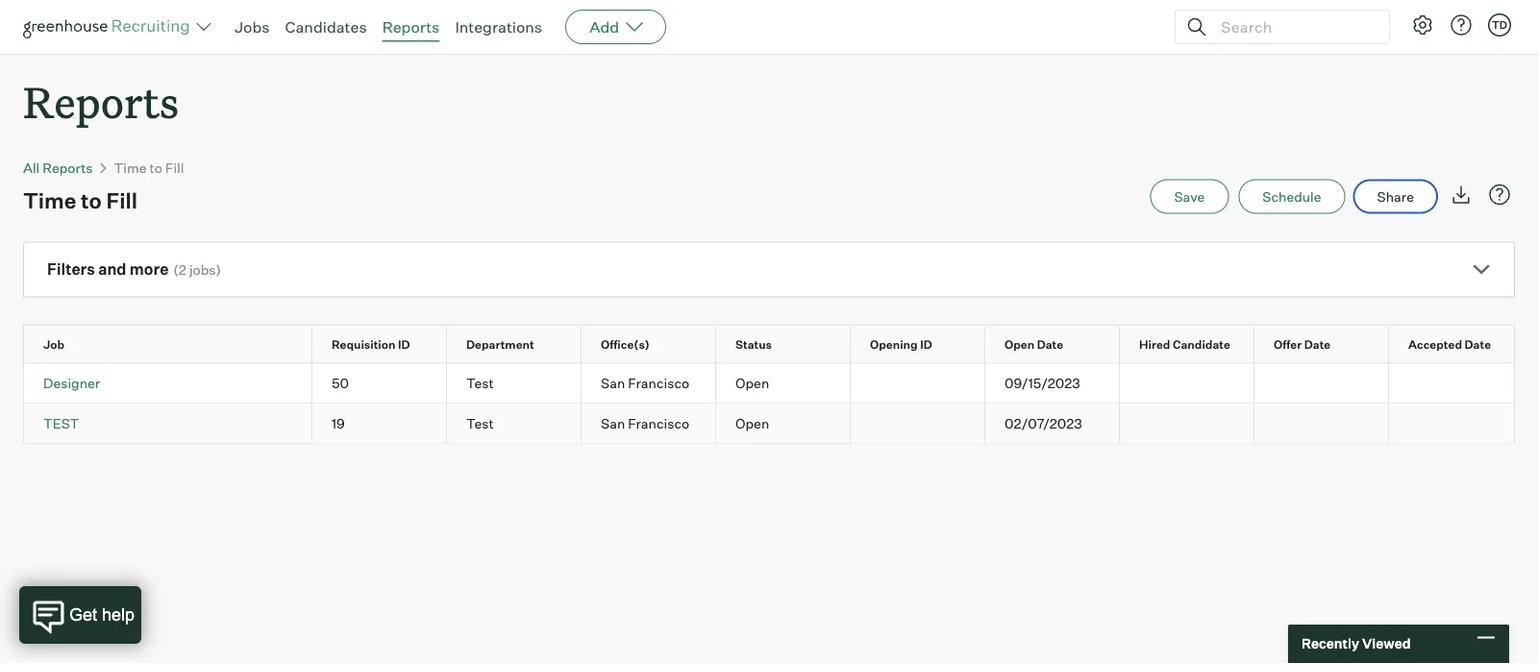 Task type: vqa. For each thing, say whether or not it's contained in the screenshot.
Overa
no



Task type: locate. For each thing, give the bounding box(es) containing it.
1 date from the left
[[1037, 337, 1064, 352]]

time to fill
[[114, 159, 184, 176], [23, 187, 138, 214]]

id right opening
[[920, 337, 932, 352]]

id inside column header
[[398, 337, 410, 352]]

id for opening id
[[920, 337, 932, 352]]

test for 50
[[466, 374, 494, 391]]

filters and more ( 2 jobs )
[[47, 260, 221, 279]]

open inside column header
[[1005, 337, 1035, 352]]

and
[[98, 260, 126, 279]]

1 vertical spatial time
[[23, 187, 76, 214]]

schedule button
[[1239, 179, 1346, 214]]

0 vertical spatial san
[[601, 374, 625, 391]]

)
[[216, 262, 221, 279]]

test
[[466, 374, 494, 391], [466, 415, 494, 431]]

id right requisition
[[398, 337, 410, 352]]

1 vertical spatial san francisco
[[601, 415, 689, 431]]

opening
[[870, 337, 918, 352]]

open date
[[1005, 337, 1064, 352]]

1 row from the top
[[24, 326, 1538, 362]]

reports down greenhouse recruiting image
[[23, 73, 179, 130]]

requisition
[[332, 337, 396, 352]]

1 vertical spatial fill
[[106, 187, 138, 214]]

fill
[[165, 159, 184, 176], [106, 187, 138, 214]]

2 vertical spatial open
[[736, 415, 769, 431]]

row for row group containing test
[[24, 363, 1538, 403]]

1 row group from the top
[[24, 363, 1538, 404]]

50
[[332, 374, 349, 391]]

0 vertical spatial san francisco
[[601, 374, 689, 391]]

date
[[1037, 337, 1064, 352], [1305, 337, 1331, 352], [1465, 337, 1491, 352]]

test
[[43, 415, 79, 431]]

1 horizontal spatial id
[[920, 337, 932, 352]]

2 vertical spatial row
[[24, 404, 1538, 443]]

1 francisco from the top
[[628, 374, 689, 391]]

1 vertical spatial open
[[736, 374, 769, 391]]

san francisco
[[601, 374, 689, 391], [601, 415, 689, 431]]

to
[[150, 159, 162, 176], [81, 187, 102, 214]]

row group containing test
[[24, 404, 1538, 443]]

date for open date
[[1037, 337, 1064, 352]]

opening id
[[870, 337, 932, 352]]

time to fill right the all reports
[[114, 159, 184, 176]]

reports link
[[382, 17, 440, 37]]

1 san from the top
[[601, 374, 625, 391]]

2 row group from the top
[[24, 404, 1538, 443]]

0 vertical spatial time
[[114, 159, 147, 176]]

0 horizontal spatial fill
[[106, 187, 138, 214]]

configure image
[[1411, 13, 1435, 37]]

2 id from the left
[[920, 337, 932, 352]]

0 vertical spatial francisco
[[628, 374, 689, 391]]

opening id column header
[[851, 326, 1002, 362]]

reports
[[382, 17, 440, 37], [23, 73, 179, 130], [43, 159, 93, 176]]

date for offer date
[[1305, 337, 1331, 352]]

candidates link
[[285, 17, 367, 37]]

td
[[1492, 18, 1508, 31]]

1 id from the left
[[398, 337, 410, 352]]

0 horizontal spatial id
[[398, 337, 410, 352]]

integrations link
[[455, 17, 542, 37]]

2 vertical spatial reports
[[43, 159, 93, 176]]

1 vertical spatial row
[[24, 363, 1538, 403]]

1 vertical spatial to
[[81, 187, 102, 214]]

1 horizontal spatial to
[[150, 159, 162, 176]]

candidate
[[1173, 337, 1231, 352]]

Search text field
[[1216, 13, 1372, 41]]

2 san from the top
[[601, 415, 625, 431]]

job column header
[[24, 326, 329, 362]]

san for 19
[[601, 415, 625, 431]]

san
[[601, 374, 625, 391], [601, 415, 625, 431]]

1 vertical spatial san
[[601, 415, 625, 431]]

date up 09/15/2023
[[1037, 337, 1064, 352]]

francisco
[[628, 374, 689, 391], [628, 415, 689, 431]]

19
[[332, 415, 345, 431]]

0 vertical spatial time to fill
[[114, 159, 184, 176]]

2 horizontal spatial date
[[1465, 337, 1491, 352]]

id for requisition id
[[398, 337, 410, 352]]

status
[[736, 337, 772, 352]]

2 date from the left
[[1305, 337, 1331, 352]]

more
[[130, 260, 169, 279]]

test link
[[43, 415, 79, 431]]

1 horizontal spatial date
[[1305, 337, 1331, 352]]

francisco for 50
[[628, 374, 689, 391]]

reports right all
[[43, 159, 93, 176]]

0 vertical spatial row
[[24, 326, 1538, 362]]

2 row from the top
[[24, 363, 1538, 403]]

date right accepted at the bottom right of page
[[1465, 337, 1491, 352]]

all
[[23, 159, 40, 176]]

0 vertical spatial reports
[[382, 17, 440, 37]]

time right the all reports
[[114, 159, 147, 176]]

1 vertical spatial test
[[466, 415, 494, 431]]

share
[[1377, 188, 1414, 205]]

2
[[179, 262, 186, 279]]

recently
[[1302, 636, 1360, 652]]

row
[[24, 326, 1538, 362], [24, 363, 1538, 403], [24, 404, 1538, 443]]

id inside column header
[[920, 337, 932, 352]]

0 vertical spatial open
[[1005, 337, 1035, 352]]

add
[[590, 17, 619, 37]]

time
[[114, 159, 147, 176], [23, 187, 76, 214]]

09/15/2023
[[1005, 374, 1080, 391]]

date for accepted date
[[1465, 337, 1491, 352]]

requisition id
[[332, 337, 410, 352]]

0 vertical spatial fill
[[165, 159, 184, 176]]

3 date from the left
[[1465, 337, 1491, 352]]

offer date
[[1274, 337, 1331, 352]]

status column header
[[716, 326, 867, 362]]

add button
[[565, 10, 666, 44]]

1 test from the top
[[466, 374, 494, 391]]

1 horizontal spatial time
[[114, 159, 147, 176]]

date inside column header
[[1465, 337, 1491, 352]]

0 vertical spatial test
[[466, 374, 494, 391]]

1 horizontal spatial fill
[[165, 159, 184, 176]]

0 horizontal spatial date
[[1037, 337, 1064, 352]]

date right offer at the bottom right of the page
[[1305, 337, 1331, 352]]

1 san francisco from the top
[[601, 374, 689, 391]]

open for 09/15/2023
[[736, 374, 769, 391]]

open
[[1005, 337, 1035, 352], [736, 374, 769, 391], [736, 415, 769, 431]]

cell
[[851, 363, 986, 403], [1120, 363, 1255, 403], [1255, 363, 1389, 403], [851, 404, 986, 443], [1120, 404, 1255, 443], [1255, 404, 1389, 443]]

id
[[398, 337, 410, 352], [920, 337, 932, 352]]

grid
[[24, 326, 1538, 443]]

jobs
[[235, 17, 270, 37]]

schedule
[[1263, 188, 1322, 205]]

designer
[[43, 374, 100, 391]]

save
[[1174, 188, 1205, 205]]

2 san francisco from the top
[[601, 415, 689, 431]]

san francisco for 19
[[601, 415, 689, 431]]

row group containing designer
[[24, 363, 1538, 404]]

time to fill down all reports link
[[23, 187, 138, 214]]

reports right candidates link
[[382, 17, 440, 37]]

2 francisco from the top
[[628, 415, 689, 431]]

3 row from the top
[[24, 404, 1538, 443]]

office(s) column header
[[582, 326, 733, 362]]

time to fill link
[[114, 159, 184, 176]]

row containing job
[[24, 326, 1538, 362]]

department
[[466, 337, 534, 352]]

offer date column header
[[1255, 326, 1406, 362]]

1 vertical spatial francisco
[[628, 415, 689, 431]]

row containing designer
[[24, 363, 1538, 403]]

time down the all reports
[[23, 187, 76, 214]]

row group
[[24, 363, 1538, 404], [24, 404, 1538, 443]]

2 test from the top
[[466, 415, 494, 431]]

row for row group containing designer
[[24, 326, 1538, 362]]



Task type: describe. For each thing, give the bounding box(es) containing it.
all reports link
[[23, 159, 93, 176]]

candidates
[[285, 17, 367, 37]]

recently viewed
[[1302, 636, 1411, 652]]

0 horizontal spatial to
[[81, 187, 102, 214]]

open date column header
[[986, 326, 1136, 362]]

all reports
[[23, 159, 93, 176]]

jobs
[[189, 262, 216, 279]]

faq image
[[1488, 183, 1511, 206]]

offer
[[1274, 337, 1302, 352]]

accepted date
[[1409, 337, 1491, 352]]

accepted
[[1409, 337, 1462, 352]]

1 vertical spatial time to fill
[[23, 187, 138, 214]]

designer link
[[43, 374, 100, 391]]

san francisco for 50
[[601, 374, 689, 391]]

hired candidate column header
[[1120, 326, 1271, 362]]

save and schedule this report to revisit it! element
[[1150, 179, 1239, 214]]

0 vertical spatial to
[[150, 159, 162, 176]]

row containing test
[[24, 404, 1538, 443]]

save button
[[1150, 179, 1229, 214]]

td button
[[1488, 13, 1511, 37]]

1 vertical spatial reports
[[23, 73, 179, 130]]

department column header
[[447, 326, 598, 362]]

integrations
[[455, 17, 542, 37]]

greenhouse recruiting image
[[23, 15, 196, 38]]

test for 19
[[466, 415, 494, 431]]

filters
[[47, 260, 95, 279]]

san for 50
[[601, 374, 625, 391]]

0 horizontal spatial time
[[23, 187, 76, 214]]

jobs link
[[235, 17, 270, 37]]

share button
[[1353, 179, 1438, 214]]

accepted date column header
[[1389, 326, 1538, 362]]

office(s)
[[601, 337, 650, 352]]

grid containing designer
[[24, 326, 1538, 443]]

(
[[173, 262, 179, 279]]

job
[[43, 337, 64, 352]]

requisition id column header
[[312, 326, 463, 362]]

francisco for 19
[[628, 415, 689, 431]]

hired
[[1139, 337, 1171, 352]]

hired candidate
[[1139, 337, 1231, 352]]

td button
[[1485, 10, 1515, 40]]

download image
[[1450, 183, 1473, 206]]

viewed
[[1362, 636, 1411, 652]]

02/07/2023
[[1005, 415, 1082, 431]]

open for 02/07/2023
[[736, 415, 769, 431]]



